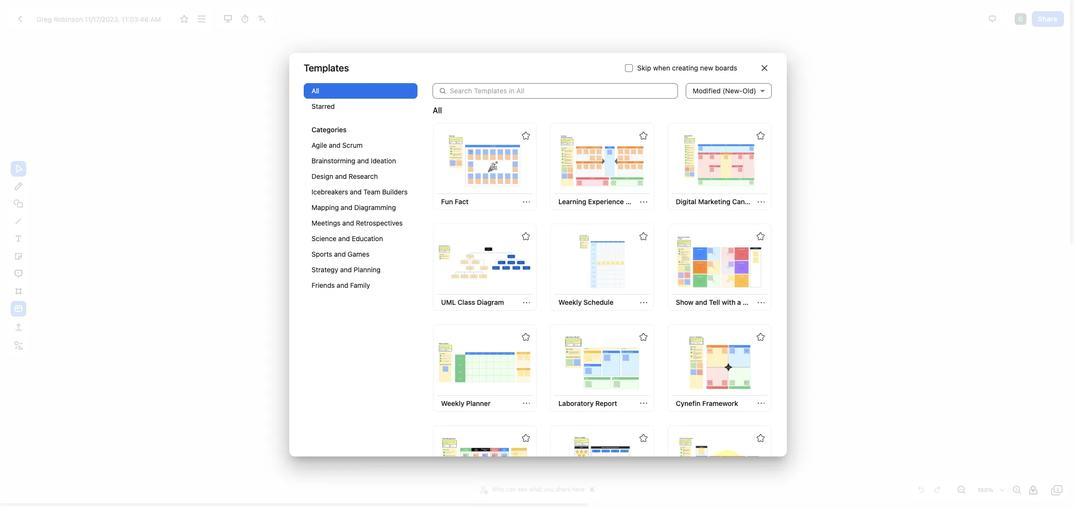 Task type: vqa. For each thing, say whether or not it's contained in the screenshot.
strikethrough image
no



Task type: describe. For each thing, give the bounding box(es) containing it.
more options for cynefin framework image
[[758, 400, 765, 407]]

all element
[[432, 122, 773, 509]]

more options for uml class diagram image
[[523, 299, 530, 306]]

mapping
[[312, 203, 339, 211]]

design
[[312, 172, 333, 180]]

twist
[[743, 298, 760, 307]]

thumbnail for fun fact image
[[439, 134, 531, 188]]

thumbnail for digital marketing canvas image
[[673, 134, 766, 188]]

digital marketing canvas button
[[672, 194, 756, 210]]

and for ideation
[[357, 156, 369, 165]]

research
[[349, 172, 378, 180]]

more options for weekly planner image
[[523, 400, 530, 407]]

framework
[[703, 399, 739, 407]]

more options image
[[196, 13, 207, 25]]

comment panel image
[[987, 13, 999, 25]]

100
[[978, 487, 988, 493]]

dashboard image
[[14, 13, 26, 25]]

who
[[492, 486, 505, 493]]

star this whiteboard image inside card for template me-we-us retrospective element
[[757, 434, 765, 442]]

fact
[[455, 197, 469, 206]]

canvas for digital marketing canvas
[[733, 197, 756, 206]]

card for template show and tell with a twist element
[[668, 224, 772, 311]]

meetings
[[312, 219, 341, 227]]

Search Templates in All text field
[[450, 83, 679, 98]]

more options for fun fact image
[[523, 198, 530, 205]]

card for template weekly planner element
[[433, 325, 537, 412]]

see
[[518, 486, 528, 493]]

(new-
[[723, 86, 743, 95]]

categories element
[[304, 83, 417, 303]]

%
[[988, 487, 994, 493]]

share button
[[1032, 11, 1064, 27]]

more options for digital marketing canvas image
[[758, 198, 765, 205]]

show and tell with a twist
[[676, 298, 760, 307]]

1 horizontal spatial all
[[433, 106, 442, 115]]

creating
[[672, 63, 699, 72]]

star this whiteboard image for laboratory report
[[640, 333, 647, 341]]

what
[[529, 486, 543, 493]]

Document name text field
[[29, 11, 175, 27]]

thumbnail for asset management image
[[439, 436, 531, 491]]

more options for weekly schedule image
[[640, 299, 648, 306]]

card for template fun fact element
[[433, 123, 537, 210]]

and for diagramming
[[341, 203, 353, 211]]

mapping and diagramming
[[312, 203, 396, 211]]

pages image
[[1052, 484, 1063, 496]]

and for retrospectives
[[343, 219, 354, 227]]

class
[[458, 298, 475, 307]]

star this whiteboard image for show and tell with a twist
[[757, 232, 765, 240]]

thumbnail for me-we-us retrospective image
[[673, 436, 766, 491]]

skip when creating new boards
[[638, 63, 738, 72]]

can
[[506, 486, 516, 493]]

thumbnail for show and tell with a twist image
[[673, 234, 766, 289]]

diagramming
[[354, 203, 396, 211]]

show
[[676, 298, 694, 307]]

thumbnail for weekly schedule image
[[556, 234, 649, 289]]

planner
[[466, 399, 491, 407]]

strategy and planning
[[312, 265, 381, 274]]

templates image
[[13, 303, 24, 314]]

share
[[556, 486, 571, 493]]

100 %
[[978, 487, 994, 493]]

schedule
[[584, 298, 614, 307]]

star this whiteboard image for fun fact
[[522, 132, 530, 139]]

sports
[[312, 250, 332, 258]]

card for template learning experience canvas element
[[550, 123, 654, 210]]

templates
[[304, 62, 349, 73]]

brainstorming and ideation
[[312, 156, 396, 165]]

weekly for weekly planner
[[441, 399, 465, 407]]

meetings and retrospectives
[[312, 219, 403, 227]]

science and education
[[312, 234, 383, 242]]

team
[[364, 187, 381, 196]]

science
[[312, 234, 337, 242]]

who can see what you share here
[[492, 486, 585, 493]]

share
[[1038, 14, 1058, 23]]

zoom in image
[[1011, 484, 1023, 496]]

uml class diagram button
[[437, 295, 508, 310]]

modified (new-old)
[[693, 86, 757, 95]]

card for template laboratory report element
[[550, 325, 654, 412]]

laboratory report
[[559, 399, 617, 407]]

more tools image
[[13, 340, 24, 351]]

card for template sentence maker element
[[550, 425, 654, 509]]

star this whiteboard image for learning experience canvas
[[640, 132, 647, 139]]

all status
[[433, 104, 442, 116]]

star this whiteboard image inside "card for template sentence maker" element
[[640, 434, 647, 442]]

and for scrum
[[329, 141, 341, 149]]

fun
[[441, 197, 453, 206]]

weekly for weekly schedule
[[559, 298, 582, 307]]

brainstorming
[[312, 156, 356, 165]]



Task type: locate. For each thing, give the bounding box(es) containing it.
icebreakers and team builders
[[312, 187, 408, 196]]

and up mapping and diagramming
[[350, 187, 362, 196]]

0 horizontal spatial all
[[312, 86, 320, 95]]

star this whiteboard image for digital marketing canvas
[[757, 132, 765, 139]]

and
[[329, 141, 341, 149], [357, 156, 369, 165], [335, 172, 347, 180], [350, 187, 362, 196], [341, 203, 353, 211], [343, 219, 354, 227], [338, 234, 350, 242], [334, 250, 346, 258], [340, 265, 352, 274], [337, 281, 348, 289], [696, 298, 708, 307]]

and for team
[[350, 187, 362, 196]]

and down "strategy and planning"
[[337, 281, 348, 289]]

timer image
[[239, 13, 251, 25]]

1 vertical spatial all
[[433, 106, 442, 115]]

marketing
[[698, 197, 731, 206]]

card for template weekly schedule element
[[550, 224, 654, 311]]

who can see what you share here button
[[479, 482, 587, 497]]

weekly left planner
[[441, 399, 465, 407]]

and for education
[[338, 234, 350, 242]]

all
[[312, 86, 320, 95], [433, 106, 442, 115]]

and up friends and family
[[340, 265, 352, 274]]

and right agile
[[329, 141, 341, 149]]

strategy
[[312, 265, 338, 274]]

star this whiteboard image for weekly schedule
[[640, 232, 647, 240]]

star this whiteboard image
[[179, 13, 190, 25], [640, 132, 647, 139], [522, 333, 530, 341], [640, 333, 647, 341], [640, 434, 647, 442]]

new
[[700, 63, 714, 72]]

fun fact button
[[437, 194, 473, 210]]

uml
[[441, 298, 456, 307]]

games
[[348, 250, 370, 258]]

diagram
[[477, 298, 504, 307]]

weekly
[[559, 298, 582, 307], [441, 399, 465, 407]]

weekly inside weekly planner button
[[441, 399, 465, 407]]

more options for learning experience canvas image
[[640, 198, 648, 205]]

digital
[[676, 197, 697, 206]]

with
[[722, 298, 736, 307]]

weekly inside weekly schedule button
[[559, 298, 582, 307]]

present image
[[222, 13, 234, 25]]

here
[[573, 486, 585, 493]]

fun fact
[[441, 197, 469, 206]]

thumbnail for sentence maker image
[[556, 436, 649, 491]]

family
[[350, 281, 370, 289]]

card for template cynefin framework element
[[668, 325, 772, 412]]

modified
[[693, 86, 721, 95]]

when
[[653, 63, 671, 72]]

design and research
[[312, 172, 378, 180]]

skip
[[638, 63, 652, 72]]

star this whiteboard image inside card for template learning experience canvas 'element'
[[640, 132, 647, 139]]

weekly left schedule
[[559, 298, 582, 307]]

canvas right experience
[[626, 197, 649, 206]]

canvas
[[626, 197, 649, 206], [733, 197, 756, 206]]

1 horizontal spatial canvas
[[733, 197, 756, 206]]

0 vertical spatial weekly
[[559, 298, 582, 307]]

and for tell
[[696, 298, 708, 307]]

star this whiteboard image inside card for template fun fact element
[[522, 132, 530, 139]]

sports and games
[[312, 250, 370, 258]]

thumbnail for laboratory report image
[[556, 335, 649, 390]]

1 vertical spatial weekly
[[441, 399, 465, 407]]

you
[[544, 486, 554, 493]]

digital marketing canvas
[[676, 197, 756, 206]]

categories
[[312, 125, 347, 133]]

and up sports and games
[[338, 234, 350, 242]]

retrospectives
[[356, 219, 403, 227]]

cynefin framework
[[676, 399, 739, 407]]

1 horizontal spatial weekly
[[559, 298, 582, 307]]

star this whiteboard image for weekly planner
[[522, 333, 530, 341]]

and down brainstorming
[[335, 172, 347, 180]]

canvas left more options for digital marketing canvas image
[[733, 197, 756, 206]]

learning experience canvas
[[559, 197, 649, 206]]

and up "strategy and planning"
[[334, 250, 346, 258]]

a
[[738, 298, 741, 307]]

star this whiteboard image inside card for template weekly schedule element
[[640, 232, 647, 240]]

star this whiteboard image for cynefin framework
[[757, 333, 765, 341]]

icebreakers
[[312, 187, 348, 196]]

card for template digital marketing canvas element
[[668, 123, 772, 210]]

report
[[596, 399, 617, 407]]

agile
[[312, 141, 327, 149]]

card for template asset management element
[[433, 425, 537, 509]]

canvas inside 'element'
[[626, 197, 649, 206]]

card for template uml class diagram element
[[433, 224, 537, 311]]

agile and scrum
[[312, 141, 363, 149]]

starred
[[312, 102, 335, 110]]

boards
[[716, 63, 738, 72]]

0 horizontal spatial canvas
[[626, 197, 649, 206]]

and for research
[[335, 172, 347, 180]]

friends
[[312, 281, 335, 289]]

laboratory
[[559, 399, 594, 407]]

and up science and education at the left
[[343, 219, 354, 227]]

planning
[[354, 265, 381, 274]]

and for planning
[[340, 265, 352, 274]]

modified (new-old) button
[[686, 75, 772, 106]]

weekly schedule
[[559, 298, 614, 307]]

thumbnail for learning experience canvas image
[[556, 134, 649, 188]]

thumbnail for uml class diagram image
[[439, 234, 531, 289]]

thumbnail for cynefin framework image
[[673, 335, 766, 390]]

star this whiteboard image
[[522, 132, 530, 139], [757, 132, 765, 139], [522, 232, 530, 240], [640, 232, 647, 240], [757, 232, 765, 240], [757, 333, 765, 341], [522, 434, 530, 442], [757, 434, 765, 442]]

cynefin framework button
[[672, 396, 742, 411]]

canvas for learning experience canvas
[[626, 197, 649, 206]]

upload pdfs and images image
[[13, 321, 24, 333]]

learning experience canvas button
[[555, 194, 649, 210]]

learning
[[559, 197, 587, 206]]

weekly planner button
[[437, 396, 495, 411]]

and up "meetings and retrospectives" on the top left
[[341, 203, 353, 211]]

old)
[[743, 86, 757, 95]]

thumbnail for weekly planner image
[[439, 335, 531, 390]]

experience
[[588, 197, 624, 206]]

and up research
[[357, 156, 369, 165]]

tell
[[709, 298, 720, 307]]

more options for show and tell with a twist image
[[758, 299, 765, 306]]

and left tell
[[696, 298, 708, 307]]

laser image
[[256, 13, 268, 25]]

and for family
[[337, 281, 348, 289]]

all inside categories element
[[312, 86, 320, 95]]

0 horizontal spatial weekly
[[441, 399, 465, 407]]

star this whiteboard image for uml class diagram
[[522, 232, 530, 240]]

show and tell with a twist button
[[672, 295, 760, 310]]

scrum
[[343, 141, 363, 149]]

card for template me-we-us retrospective element
[[668, 425, 772, 509]]

friends and family
[[312, 281, 370, 289]]

star this whiteboard image inside card for template digital marketing canvas element
[[757, 132, 765, 139]]

1 canvas from the left
[[626, 197, 649, 206]]

ideation
[[371, 156, 396, 165]]

and inside button
[[696, 298, 708, 307]]

zoom out image
[[956, 484, 968, 496]]

builders
[[382, 187, 408, 196]]

uml class diagram
[[441, 298, 504, 307]]

and for games
[[334, 250, 346, 258]]

weekly planner
[[441, 399, 491, 407]]

education
[[352, 234, 383, 242]]

2 canvas from the left
[[733, 197, 756, 206]]

weekly schedule button
[[555, 295, 618, 310]]

laboratory report button
[[555, 396, 621, 411]]

0 vertical spatial all
[[312, 86, 320, 95]]

more options for laboratory report image
[[640, 400, 648, 407]]

star this whiteboard image inside card for template show and tell with a twist element
[[757, 232, 765, 240]]

cynefin
[[676, 399, 701, 407]]

star this whiteboard image inside card for template asset management element
[[522, 434, 530, 442]]



